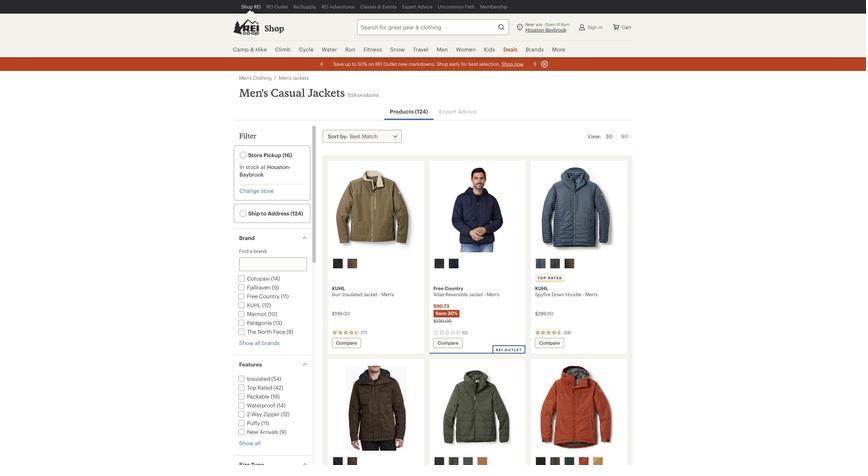 Task type: vqa. For each thing, say whether or not it's contained in the screenshot.
leftmost JACKET
yes



Task type: locate. For each thing, give the bounding box(es) containing it.
run button
[[341, 41, 360, 58]]

0 vertical spatial top
[[538, 276, 547, 280]]

all inside show all button
[[255, 441, 261, 447]]

khaki image
[[348, 259, 357, 269]]

top down midnight blue image
[[538, 276, 547, 280]]

compare button down (17)
[[332, 339, 361, 349]]

black image left dark navy image
[[536, 458, 546, 466]]

patagonia link
[[237, 320, 272, 327]]

compare for 3rd the compare button from the left
[[539, 341, 560, 346]]

1 vertical spatial expert advice
[[439, 108, 477, 115]]

0 vertical spatial &
[[378, 4, 381, 10]]

fjallraven skogso padded insulated jacket - men's 0 image
[[535, 364, 623, 454]]

0 vertical spatial free
[[434, 286, 444, 292]]

chestnut image
[[478, 458, 487, 466]]

1 vertical spatial country
[[259, 293, 280, 300]]

classes & events
[[360, 4, 397, 10]]

1 horizontal spatial expert advice
[[439, 108, 477, 115]]

show all
[[239, 441, 261, 447]]

products
[[390, 108, 414, 115]]

1 vertical spatial (14)
[[277, 403, 286, 409]]

show down the new
[[239, 441, 254, 447]]

0 horizontal spatial to
[[261, 210, 267, 217]]

rated up packable
[[258, 385, 272, 391]]

all
[[255, 340, 261, 347], [255, 441, 261, 447]]

cart
[[622, 24, 631, 30]]

0 vertical spatial (14)
[[271, 276, 280, 282]]

previous message image
[[318, 60, 326, 68]]

0 horizontal spatial country
[[259, 293, 280, 300]]

houston- down you
[[526, 27, 546, 33]]

1 horizontal spatial (9)
[[280, 429, 287, 436]]

0 horizontal spatial expert
[[402, 4, 416, 10]]

all down the north face link
[[255, 340, 261, 347]]

black image left basalt icon
[[435, 458, 444, 466]]

group for kuhl burr insulated jacket - men's 0 image
[[331, 257, 421, 271]]

men's inside kuhl burr insulated jacket - men's
[[382, 292, 394, 298]]

0 horizontal spatial free
[[247, 293, 258, 300]]

0 horizontal spatial jacket
[[364, 292, 378, 298]]

0 horizontal spatial insulated
[[247, 376, 270, 383]]

zipper
[[263, 412, 280, 418]]

- inside free country atlas reversible jacket - men's
[[484, 292, 486, 298]]

- for kuhl spyfire down hoodie - men's
[[583, 292, 584, 298]]

reversible
[[446, 292, 468, 298]]

expert
[[402, 4, 416, 10], [439, 108, 457, 115]]

(14) inside cotopaxi (14) fjallraven (9) free country (11) kuhl (12) marmot (10) patagonia (13) the north face (8)
[[271, 276, 280, 282]]

to inside button
[[261, 210, 267, 217]]

jackets left (124
[[308, 86, 345, 99]]

0 vertical spatial (11)
[[281, 293, 289, 300]]

1 vertical spatial &
[[250, 46, 254, 53]]

shop left 'now' on the top of page
[[502, 61, 513, 67]]

- inside kuhl spyfire down hoodie - men's
[[583, 292, 584, 298]]

0 horizontal spatial -
[[379, 292, 380, 298]]

fjallraven keb padded insulated hoodie - men's 0 image
[[434, 364, 522, 454]]

kuhl up marmot link
[[247, 302, 261, 309]]

(9) inside cotopaxi (14) fjallraven (9) free country (11) kuhl (12) marmot (10) patagonia (13) the north face (8)
[[272, 285, 279, 291]]

0 vertical spatial country
[[445, 286, 464, 292]]

0 vertical spatial expert
[[402, 4, 416, 10]]

climb button
[[271, 41, 295, 58]]

0 vertical spatial houston-
[[526, 27, 546, 33]]

1 vertical spatial free
[[247, 293, 258, 300]]

0 vertical spatial outlet
[[275, 4, 288, 10]]

1 horizontal spatial black image
[[536, 458, 546, 466]]

(14) down find a brand text field
[[271, 276, 280, 282]]

burr
[[332, 292, 341, 298]]

brand
[[239, 235, 255, 242]]

& left hike
[[250, 46, 254, 53]]

1 vertical spatial expert
[[439, 108, 457, 115]]

(11)
[[281, 293, 289, 300], [261, 421, 269, 427]]

1 horizontal spatial top
[[538, 276, 547, 280]]

3 compare from the left
[[539, 341, 560, 346]]

the north face link
[[237, 329, 285, 335]]

90 link
[[622, 132, 629, 141]]

kids
[[484, 46, 495, 53]]

jacket inside free country atlas reversible jacket - men's
[[469, 292, 483, 298]]

country down fjallraven
[[259, 293, 280, 300]]

filter
[[239, 132, 257, 140]]

at
[[261, 164, 266, 170]]

0 horizontal spatial kuhl
[[247, 302, 261, 309]]

deep forest image left basalt icon
[[449, 458, 459, 466]]

show down the
[[239, 340, 254, 347]]

1 vertical spatial (11)
[[261, 421, 269, 427]]

None search field
[[345, 19, 509, 35]]

top inside insulated (54) top rated (42) packable (19) waterproof (14) 2-way zipper (12) puffy (11) new arrivals (9)
[[247, 385, 256, 391]]

outlet inside promotional messages marquee
[[383, 61, 397, 67]]

1 vertical spatial jackets
[[308, 86, 345, 99]]

1 horizontal spatial compare
[[438, 341, 459, 346]]

kuhl up burr
[[332, 286, 345, 292]]

top up the packable link
[[247, 385, 256, 391]]

jackets
[[293, 75, 309, 81], [308, 86, 345, 99]]

compare inside compare rei outlet
[[438, 341, 459, 346]]

1 horizontal spatial -
[[484, 292, 486, 298]]

0 vertical spatial to
[[352, 61, 356, 67]]

1 horizontal spatial outlet
[[383, 61, 397, 67]]

men's inside free country atlas reversible jacket - men's
[[487, 292, 500, 298]]

0 vertical spatial show
[[239, 340, 254, 347]]

new
[[247, 429, 258, 436]]

(14) down (19)
[[277, 403, 286, 409]]

jacket right burr
[[364, 292, 378, 298]]

men's casual jackets (124 products)
[[239, 86, 379, 99]]

open
[[545, 22, 556, 26]]

jacket inside kuhl burr insulated jacket - men's
[[364, 292, 378, 298]]

$90.73 save 30% $130.00
[[434, 304, 458, 325]]

group for 'fjallraven skogso padded insulated jacket - men's 0' image
[[534, 456, 624, 466]]

&
[[378, 4, 381, 10], [250, 46, 254, 53]]

0 horizontal spatial black image
[[435, 458, 444, 466]]

compare down $289.00
[[539, 341, 560, 346]]

uncommon path
[[438, 4, 475, 10]]

2 - from the left
[[484, 292, 486, 298]]

casual
[[271, 86, 305, 99]]

in
[[599, 24, 603, 30]]

2 compare button from the left
[[434, 339, 463, 349]]

black image for group related to fjallraven keb padded insulated hoodie - men's 0 image at bottom right
[[435, 458, 444, 466]]

dark navy image
[[449, 259, 459, 269]]

None field
[[358, 19, 509, 35]]

blackout image
[[551, 259, 560, 269], [333, 458, 343, 466]]

2 compare from the left
[[438, 341, 459, 346]]

store
[[261, 188, 274, 194]]

insulated up top rated "link"
[[247, 376, 270, 383]]

0 vertical spatial baybrook
[[546, 27, 567, 33]]

1 vertical spatial insulated
[[247, 376, 270, 383]]

shop banner
[[0, 0, 867, 58]]

baybrook down the til
[[546, 27, 567, 33]]

blackout image left turkish coffee image
[[551, 259, 560, 269]]

compare button down (58)
[[535, 339, 564, 349]]

(9) inside insulated (54) top rated (42) packable (19) waterproof (14) 2-way zipper (12) puffy (11) new arrivals (9)
[[280, 429, 287, 436]]

you
[[536, 22, 543, 26]]

1 compare from the left
[[336, 341, 357, 346]]

1 horizontal spatial free
[[434, 286, 444, 292]]

on
[[369, 61, 374, 67]]

basalt image
[[464, 458, 473, 466]]

0 vertical spatial advice
[[418, 4, 433, 10]]

baybrook inside houston- baybrook
[[240, 171, 264, 178]]

store pickup (16)
[[247, 152, 292, 159]]

to right ship
[[261, 210, 267, 217]]

& for classes
[[378, 4, 381, 10]]

2-
[[247, 412, 252, 418]]

(11) right the free country link
[[281, 293, 289, 300]]

next message image
[[531, 60, 539, 68]]

(124) right products
[[415, 108, 428, 115]]

2 jacket from the left
[[469, 292, 483, 298]]

0 horizontal spatial &
[[250, 46, 254, 53]]

& left the events
[[378, 4, 381, 10]]

1 jacket from the left
[[364, 292, 378, 298]]

0 horizontal spatial baybrook
[[240, 171, 264, 178]]

marmot link
[[237, 311, 267, 318]]

insulated
[[343, 292, 363, 298], [247, 376, 270, 383]]

autumn leaf image
[[579, 458, 589, 466]]

0 vertical spatial insulated
[[343, 292, 363, 298]]

0 vertical spatial jackets
[[293, 75, 309, 81]]

baybrook inside near you open til 8pm houston-baybrook
[[546, 27, 567, 33]]

1 all from the top
[[255, 340, 261, 347]]

free down fjallraven link
[[247, 293, 258, 300]]

products)
[[358, 92, 379, 98]]

1 vertical spatial save
[[436, 311, 447, 317]]

1 horizontal spatial advice
[[458, 108, 477, 115]]

1 horizontal spatial (12)
[[281, 412, 290, 418]]

Find a brand text field
[[239, 258, 307, 272]]

(13)
[[273, 320, 282, 327]]

1 horizontal spatial to
[[352, 61, 356, 67]]

0 horizontal spatial save
[[333, 61, 344, 67]]

dark navy image
[[565, 458, 575, 466]]

1 horizontal spatial deep forest image
[[551, 458, 560, 466]]

rated up down
[[548, 276, 563, 280]]

classes
[[360, 4, 377, 10]]

2 horizontal spatial compare
[[539, 341, 560, 346]]

2 horizontal spatial -
[[583, 292, 584, 298]]

rei right on on the top of page
[[375, 61, 382, 67]]

1 horizontal spatial baybrook
[[546, 27, 567, 33]]

(124) right address
[[291, 210, 303, 217]]

Search for great gear & clothing text field
[[358, 19, 509, 35]]

0 horizontal spatial compare button
[[332, 339, 361, 349]]

90
[[622, 133, 629, 140]]

(11) inside cotopaxi (14) fjallraven (9) free country (11) kuhl (12) marmot (10) patagonia (13) the north face (8)
[[281, 293, 289, 300]]

insulated inside insulated (54) top rated (42) packable (19) waterproof (14) 2-way zipper (12) puffy (11) new arrivals (9)
[[247, 376, 270, 383]]

cycle button
[[295, 41, 318, 58]]

(11) inside insulated (54) top rated (42) packable (19) waterproof (14) 2-way zipper (12) puffy (11) new arrivals (9)
[[261, 421, 269, 427]]

2 black image from the left
[[536, 458, 546, 466]]

3 - from the left
[[583, 292, 584, 298]]

1 vertical spatial advice
[[458, 108, 477, 115]]

country inside cotopaxi (14) fjallraven (9) free country (11) kuhl (12) marmot (10) patagonia (13) the north face (8)
[[259, 293, 280, 300]]

down
[[552, 292, 565, 298]]

(12) right zipper
[[281, 412, 290, 418]]

men button
[[433, 41, 452, 58]]

1 compare button from the left
[[332, 339, 361, 349]]

0 horizontal spatial (12)
[[262, 302, 271, 309]]

deep forest image
[[449, 458, 459, 466], [551, 458, 560, 466]]

rated
[[548, 276, 563, 280], [258, 385, 272, 391]]

(12)
[[262, 302, 271, 309], [281, 412, 290, 418]]

expert inside shop banner
[[402, 4, 416, 10]]

shop down rei outlet link
[[265, 23, 284, 33]]

outlet up shop link
[[275, 4, 288, 10]]

kuhl kollusion fleece lined jacket - men's 0 image
[[332, 364, 420, 454]]

1 vertical spatial to
[[261, 210, 267, 217]]

1 horizontal spatial insulated
[[343, 292, 363, 298]]

0 horizontal spatial outlet
[[275, 4, 288, 10]]

group for fjallraven keb padded insulated hoodie - men's 0 image at bottom right
[[432, 456, 523, 466]]

free inside free country atlas reversible jacket - men's
[[434, 286, 444, 292]]

kuhl up spyfire
[[535, 286, 548, 292]]

save inside promotional messages marquee
[[333, 61, 344, 67]]

1 deep forest image from the left
[[449, 458, 459, 466]]

shop
[[241, 4, 253, 10], [265, 23, 284, 33], [437, 61, 448, 67], [502, 61, 513, 67]]

0 horizontal spatial compare
[[336, 341, 357, 346]]

& inside dropdown button
[[250, 46, 254, 53]]

0 vertical spatial blackout image
[[551, 259, 560, 269]]

free up atlas
[[434, 286, 444, 292]]

re/supply link
[[291, 0, 319, 14]]

1 horizontal spatial (124)
[[415, 108, 428, 115]]

1 vertical spatial all
[[255, 441, 261, 447]]

1 show from the top
[[239, 340, 254, 347]]

(11) up the arrivals
[[261, 421, 269, 427]]

group
[[331, 257, 421, 271], [432, 257, 523, 271], [534, 257, 624, 271], [331, 456, 421, 466], [432, 456, 523, 466], [534, 456, 624, 466]]

kuhl spyfire down hoodie - men's 0 image
[[535, 165, 623, 256]]

best
[[469, 61, 478, 67]]

50%
[[358, 61, 367, 67]]

expert advice
[[402, 4, 433, 10], [439, 108, 477, 115]]

show all brands button
[[239, 340, 280, 347]]

1 vertical spatial rated
[[258, 385, 272, 391]]

0 vertical spatial save
[[333, 61, 344, 67]]

sign in link
[[576, 20, 606, 34]]

jackets up men's casual jackets (124 products)
[[293, 75, 309, 81]]

jacket right reversible at the bottom
[[469, 292, 483, 298]]

insulated link
[[237, 376, 270, 383]]

2 horizontal spatial compare button
[[535, 339, 564, 349]]

insulated right burr
[[343, 292, 363, 298]]

up
[[345, 61, 351, 67]]

rei left rei outlet on the left of the page
[[254, 4, 261, 10]]

outlet left new
[[383, 61, 397, 67]]

expert advice button
[[434, 105, 482, 119]]

0 horizontal spatial top
[[247, 385, 256, 391]]

1 horizontal spatial houston-
[[526, 27, 546, 33]]

snow button
[[386, 41, 409, 58]]

0 vertical spatial all
[[255, 340, 261, 347]]

(12) up (10)
[[262, 302, 271, 309]]

all inside show all brands button
[[255, 340, 261, 347]]

1 horizontal spatial (11)
[[281, 293, 289, 300]]

1 horizontal spatial save
[[436, 311, 447, 317]]

cotopaxi
[[247, 276, 270, 282]]

1 vertical spatial top
[[247, 385, 256, 391]]

black image for group associated with 'fjallraven skogso padded insulated jacket - men's 0' image
[[536, 458, 546, 466]]

new
[[398, 61, 408, 67]]

to
[[352, 61, 356, 67], [261, 210, 267, 217]]

kuhl burr insulated jacket - men's
[[332, 286, 394, 298]]

1 black image from the left
[[435, 458, 444, 466]]

kuhl inside cotopaxi (14) fjallraven (9) free country (11) kuhl (12) marmot (10) patagonia (13) the north face (8)
[[247, 302, 261, 309]]

compare down $130.00
[[438, 341, 459, 346]]

1 - from the left
[[379, 292, 380, 298]]

all down new arrivals link
[[255, 441, 261, 447]]

show
[[239, 340, 254, 347], [239, 441, 254, 447]]

deep forest image for basalt icon
[[449, 458, 459, 466]]

0 horizontal spatial expert advice
[[402, 4, 433, 10]]

1 vertical spatial (9)
[[280, 429, 287, 436]]

- for kuhl burr insulated jacket - men's
[[379, 292, 380, 298]]

1 horizontal spatial expert
[[439, 108, 457, 115]]

shop left early in the right top of the page
[[437, 61, 448, 67]]

1 vertical spatial show
[[239, 441, 254, 447]]

0 vertical spatial (12)
[[262, 302, 271, 309]]

compare button for atlas
[[434, 339, 463, 349]]

expert advice inside button
[[439, 108, 477, 115]]

1 vertical spatial houston-
[[267, 164, 291, 170]]

to right up
[[352, 61, 356, 67]]

kuhl for burr
[[332, 286, 345, 292]]

houston- down pickup in the left top of the page
[[267, 164, 291, 170]]

expert inside button
[[439, 108, 457, 115]]

country up reversible at the bottom
[[445, 286, 464, 292]]

deep forest image left dark navy image
[[551, 458, 560, 466]]

- inside kuhl burr insulated jacket - men's
[[379, 292, 380, 298]]

0 vertical spatial (124)
[[415, 108, 428, 115]]

near
[[526, 22, 535, 26]]

0 horizontal spatial blackout image
[[333, 458, 343, 466]]

in
[[240, 164, 244, 170]]

water button
[[318, 41, 341, 58]]

black image
[[435, 458, 444, 466], [536, 458, 546, 466]]

fjallraven
[[247, 285, 271, 291]]

1 horizontal spatial jacket
[[469, 292, 483, 298]]

in stock at
[[240, 164, 267, 170]]

rated inside insulated (54) top rated (42) packable (19) waterproof (14) 2-way zipper (12) puffy (11) new arrivals (9)
[[258, 385, 272, 391]]

1 vertical spatial (124)
[[291, 210, 303, 217]]

1 horizontal spatial rated
[[548, 276, 563, 280]]

waterproof link
[[237, 403, 275, 409]]

(9) right fjallraven
[[272, 285, 279, 291]]

clothing
[[253, 75, 272, 81]]

kuhl inside kuhl spyfire down hoodie - men's
[[535, 286, 548, 292]]

0 vertical spatial (9)
[[272, 285, 279, 291]]

expert advice inside shop banner
[[402, 4, 433, 10]]

(9) right the arrivals
[[280, 429, 287, 436]]

0 horizontal spatial rated
[[258, 385, 272, 391]]

1 vertical spatial baybrook
[[240, 171, 264, 178]]

2 horizontal spatial kuhl
[[535, 286, 548, 292]]

2 show from the top
[[239, 441, 254, 447]]

1 vertical spatial (12)
[[281, 412, 290, 418]]

blackout image left turkish coffee icon
[[333, 458, 343, 466]]

1 horizontal spatial compare button
[[434, 339, 463, 349]]

men's clothing link
[[239, 75, 272, 81]]

pause banner message scrolling image
[[541, 60, 549, 68]]

rei left the outlet
[[496, 348, 504, 353]]

compare down the $199.00
[[336, 341, 357, 346]]

path
[[465, 4, 475, 10]]

rei adventures link
[[319, 0, 358, 14]]

save
[[333, 61, 344, 67], [436, 311, 447, 317]]

products (124)
[[390, 108, 428, 115]]

rei right the shop rei
[[266, 4, 273, 10]]

1 horizontal spatial country
[[445, 286, 464, 292]]

baybrook down stock
[[240, 171, 264, 178]]

2 all from the top
[[255, 441, 261, 447]]

0 horizontal spatial (9)
[[272, 285, 279, 291]]

0 horizontal spatial houston-
[[267, 164, 291, 170]]

save down $90.73
[[436, 311, 447, 317]]

group for kuhl kollusion fleece lined jacket - men's 0 image
[[331, 456, 421, 466]]

none field inside shop banner
[[358, 19, 509, 35]]

0 horizontal spatial (11)
[[261, 421, 269, 427]]

change store button
[[240, 188, 274, 195]]

1 horizontal spatial &
[[378, 4, 381, 10]]

shop inside "shop rei" link
[[241, 4, 253, 10]]

0 vertical spatial expert advice
[[402, 4, 433, 10]]

1 vertical spatial outlet
[[383, 61, 397, 67]]

(12) inside cotopaxi (14) fjallraven (9) free country (11) kuhl (12) marmot (10) patagonia (13) the north face (8)
[[262, 302, 271, 309]]

more button
[[548, 41, 570, 58]]

brands button
[[522, 41, 548, 58]]

$199.00
[[332, 311, 350, 317]]

0 horizontal spatial deep forest image
[[449, 458, 459, 466]]

fitness button
[[360, 41, 386, 58]]

shop up rei co-op, go to rei.com home page "link"
[[241, 4, 253, 10]]

compare button down (0)
[[434, 339, 463, 349]]

show all button
[[239, 440, 261, 448]]

2 deep forest image from the left
[[551, 458, 560, 466]]

kuhl inside kuhl burr insulated jacket - men's
[[332, 286, 345, 292]]

1 horizontal spatial kuhl
[[332, 286, 345, 292]]

save left up
[[333, 61, 344, 67]]



Task type: describe. For each thing, give the bounding box(es) containing it.
top rated
[[538, 276, 563, 280]]

compare for the compare button associated with insulated
[[336, 341, 357, 346]]

group for kuhl spyfire down hoodie - men's 0 image
[[534, 257, 624, 271]]

sign
[[588, 24, 598, 30]]

(42)
[[274, 385, 283, 391]]

selection.
[[479, 61, 500, 67]]

kuhl burr insulated jacket - men's 0 image
[[332, 165, 420, 256]]

1 vertical spatial blackout image
[[333, 458, 343, 466]]

jet black image
[[435, 259, 444, 269]]

change store
[[240, 188, 274, 194]]

3 compare button from the left
[[535, 339, 564, 349]]

cotopaxi (14) fjallraven (9) free country (11) kuhl (12) marmot (10) patagonia (13) the north face (8)
[[247, 276, 293, 335]]

(12) inside insulated (54) top rated (42) packable (19) waterproof (14) 2-way zipper (12) puffy (11) new arrivals (9)
[[281, 412, 290, 418]]

snow
[[390, 46, 405, 53]]

outlet inside shop banner
[[275, 4, 288, 10]]

shop rei link
[[239, 0, 264, 14]]

insulated (54) top rated (42) packable (19) waterproof (14) 2-way zipper (12) puffy (11) new arrivals (9)
[[247, 376, 290, 436]]

houston- inside houston- baybrook
[[267, 164, 291, 170]]

brand button
[[234, 229, 312, 248]]

none search field inside shop banner
[[345, 19, 509, 35]]

turkish coffee image
[[348, 458, 357, 466]]

(8)
[[287, 329, 293, 335]]

free country link
[[237, 293, 280, 300]]

rei outlet
[[266, 4, 288, 10]]

kuhl link
[[237, 302, 261, 309]]

expert advice link
[[400, 0, 436, 14]]

houston- inside near you open til 8pm houston-baybrook
[[526, 27, 546, 33]]

travel button
[[409, 41, 433, 58]]

climb
[[275, 46, 291, 53]]

more
[[552, 46, 566, 53]]

outlet
[[505, 348, 522, 353]]

deals
[[504, 46, 518, 53]]

free country atlas reversible jacket - men's
[[434, 286, 500, 298]]

(10)
[[268, 311, 277, 318]]

30
[[606, 133, 613, 140]]

rei co-op, go to rei.com home page link
[[233, 19, 259, 35]]

for
[[461, 61, 467, 67]]

hoodie
[[566, 292, 582, 298]]

marmot
[[247, 311, 267, 318]]

rei co-op, go to rei.com home page image
[[233, 19, 259, 35]]

all for show all brands
[[255, 340, 261, 347]]

group for free country atlas reversible jacket - men's 0 image
[[432, 257, 523, 271]]

rei inside compare rei outlet
[[496, 348, 504, 353]]

packable
[[247, 394, 270, 400]]

puffy
[[247, 421, 260, 427]]

(0)
[[462, 331, 468, 335]]

compare button for insulated
[[332, 339, 361, 349]]

find a brand
[[239, 249, 267, 255]]

the
[[247, 329, 256, 335]]

buckwheat brown image
[[594, 458, 603, 466]]

search image
[[498, 23, 506, 31]]

membership
[[480, 4, 508, 10]]

travel
[[413, 46, 429, 53]]

men's jackets link
[[279, 75, 309, 81]]

men's clothing / men's jackets
[[239, 75, 309, 81]]

show for show all
[[239, 441, 254, 447]]

(54)
[[272, 376, 281, 383]]

address
[[268, 210, 289, 217]]

men's inside kuhl spyfire down hoodie - men's
[[586, 292, 598, 298]]

products (124) button
[[385, 105, 434, 120]]

hike
[[256, 46, 267, 53]]

rei inside promotional messages marquee
[[375, 61, 382, 67]]

insulated inside kuhl burr insulated jacket - men's
[[343, 292, 363, 298]]

rei left adventures
[[322, 4, 329, 10]]

men
[[437, 46, 448, 53]]

camp & hike button
[[233, 41, 271, 58]]

top rated link
[[237, 385, 272, 391]]

fitness
[[364, 46, 382, 53]]

deep forest image for dark navy image
[[551, 458, 560, 466]]

$130.00
[[434, 319, 452, 325]]

change
[[240, 188, 260, 194]]

$90.73
[[434, 304, 450, 310]]

promotional messages marquee
[[0, 57, 867, 71]]

puffy link
[[237, 421, 260, 427]]

cart link
[[608, 19, 636, 35]]

(14) inside insulated (54) top rated (42) packable (19) waterproof (14) 2-way zipper (12) puffy (11) new arrivals (9)
[[277, 403, 286, 409]]

til
[[557, 22, 560, 26]]

uncommon
[[438, 4, 464, 10]]

view:
[[588, 133, 602, 140]]

kuhl spyfire down hoodie - men's
[[535, 286, 598, 298]]

(16)
[[283, 152, 292, 159]]

all for show all
[[255, 441, 261, 447]]

features button
[[234, 356, 312, 374]]

a
[[250, 249, 252, 255]]

cotopaxi link
[[237, 276, 270, 282]]

free country atlas reversible jacket - men's 0 image
[[434, 165, 522, 256]]

houston- baybrook
[[240, 164, 291, 178]]

near you open til 8pm houston-baybrook
[[526, 22, 570, 33]]

stock
[[246, 164, 259, 170]]

to inside promotional messages marquee
[[352, 61, 356, 67]]

1 horizontal spatial blackout image
[[551, 259, 560, 269]]

kuhl for spyfire
[[535, 286, 548, 292]]

ship to address (124)
[[247, 210, 303, 217]]

events
[[382, 4, 397, 10]]

turkish coffee image
[[565, 259, 575, 269]]

face
[[273, 329, 285, 335]]

2-way zipper link
[[237, 412, 280, 418]]

membership link
[[478, 0, 511, 14]]

ship to address (124) button
[[236, 206, 309, 222]]

advice inside shop banner
[[418, 4, 433, 10]]

& for camp
[[250, 46, 254, 53]]

north
[[258, 329, 272, 335]]

patagonia
[[247, 320, 272, 327]]

rei adventures
[[322, 4, 355, 10]]

free inside cotopaxi (14) fjallraven (9) free country (11) kuhl (12) marmot (10) patagonia (13) the north face (8)
[[247, 293, 258, 300]]

0 vertical spatial rated
[[548, 276, 563, 280]]

show all brands
[[239, 340, 280, 347]]

way
[[252, 412, 262, 418]]

0 horizontal spatial (124)
[[291, 210, 303, 217]]

advice inside button
[[458, 108, 477, 115]]

(17)
[[361, 331, 367, 335]]

show for show all brands
[[239, 340, 254, 347]]

midnight blue image
[[536, 259, 546, 269]]

run
[[346, 46, 356, 53]]

rei outlet link
[[264, 0, 291, 14]]

country inside free country atlas reversible jacket - men's
[[445, 286, 464, 292]]

save inside $90.73 save 30% $130.00
[[436, 311, 447, 317]]

camp & hike
[[233, 46, 267, 53]]

packable link
[[237, 394, 270, 400]]

espresso image
[[333, 259, 343, 269]]



